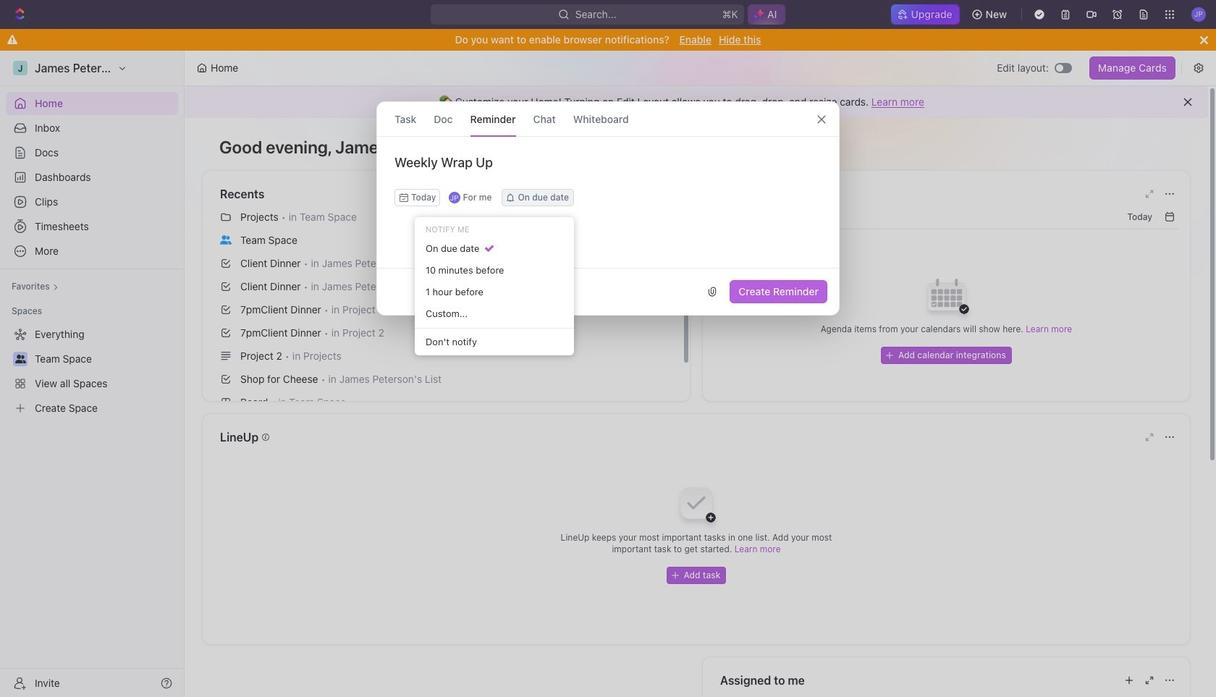 Task type: vqa. For each thing, say whether or not it's contained in the screenshot.
alert
yes



Task type: locate. For each thing, give the bounding box(es) containing it.
Reminder na﻿me or type '/' for commands text field
[[377, 154, 839, 189]]

sidebar navigation
[[0, 51, 185, 697]]

tree inside sidebar navigation
[[6, 323, 178, 420]]

dialog
[[376, 101, 840, 316]]

tree
[[6, 323, 178, 420]]

alert
[[185, 86, 1208, 118]]

user group image
[[220, 235, 232, 244]]



